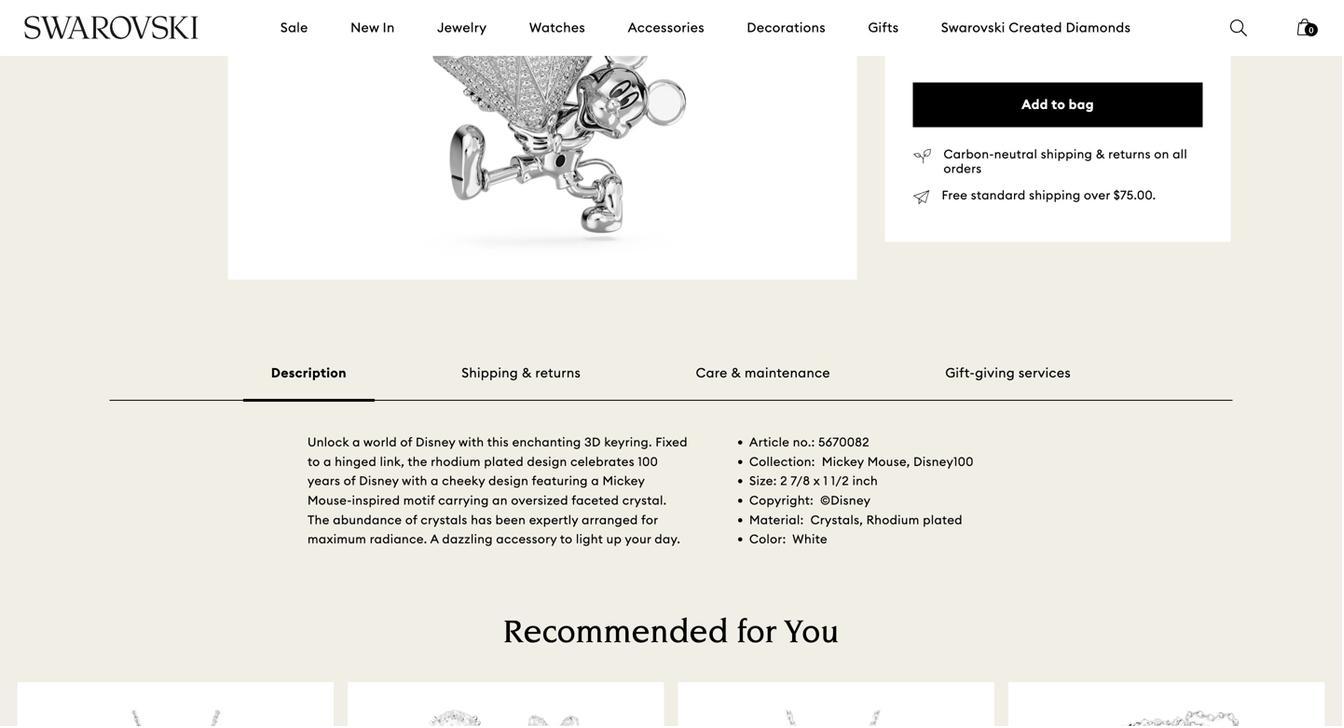 Task type: locate. For each thing, give the bounding box(es) containing it.
1 vertical spatial shipping
[[1030, 187, 1081, 203]]

0 vertical spatial for
[[642, 512, 658, 528]]

& right click
[[995, 19, 1003, 33]]

to up the years
[[308, 454, 320, 469]]

design down enchanting
[[527, 454, 567, 469]]

been
[[496, 512, 526, 528]]

motif
[[404, 493, 435, 508]]

0 horizontal spatial plated
[[484, 454, 524, 469]]

you
[[785, 618, 840, 651]]

a up hinged
[[353, 435, 361, 450]]

dazzling
[[442, 532, 493, 547]]

shipping image
[[913, 190, 930, 205]]

shipping inside "carbon-neutral shipping & returns on all orders"
[[1041, 146, 1093, 162]]

product slide element
[[15, 683, 1328, 726]]

1 horizontal spatial returns
[[1109, 146, 1151, 162]]

plated inside unlock a world of disney with this enchanting 3d keyring. fixed to a hinged link, the rhodium plated design celebrates 100 years of disney with a cheeky design featuring a mickey mouse-inspired motif carrying an oversized faceted crystal. the abundance of crystals has been expertly arranged for maximum radiance. a dazzling accessory to light up your day.
[[484, 454, 524, 469]]

shipping up free standard shipping over $75.00.
[[1041, 146, 1093, 162]]

radiance.
[[370, 532, 428, 547]]

0 vertical spatial with
[[459, 435, 484, 450]]

white
[[793, 532, 828, 547]]

up
[[607, 532, 622, 547]]

0 horizontal spatial mickey
[[603, 473, 645, 489]]

0 horizontal spatial disney
[[359, 473, 399, 489]]

0 horizontal spatial with
[[402, 473, 428, 489]]

3d
[[585, 435, 601, 450]]

orders
[[944, 161, 982, 176]]

1/2
[[832, 473, 850, 489]]

1 horizontal spatial plated
[[923, 512, 963, 528]]

of down motif
[[406, 512, 418, 528]]

returns left on
[[1109, 146, 1151, 162]]

for down crystal.
[[642, 512, 658, 528]]

1 vertical spatial mickey
[[603, 473, 645, 489]]

swarovski image
[[23, 16, 200, 39]]

care
[[696, 365, 728, 381]]

care & maintenance link
[[696, 365, 831, 381]]

0 vertical spatial plated
[[484, 454, 524, 469]]

created
[[1009, 19, 1063, 36]]

new
[[351, 19, 379, 36]]

2 horizontal spatial to
[[1052, 96, 1066, 113]]

hinged
[[335, 454, 377, 469]]

to down expertly
[[560, 532, 573, 547]]

tab list
[[110, 364, 1233, 402]]

1 vertical spatial for
[[737, 618, 776, 651]]

for
[[642, 512, 658, 528], [737, 618, 776, 651]]

1 vertical spatial of
[[344, 473, 356, 489]]

1 horizontal spatial for
[[737, 618, 776, 651]]

disney up the
[[416, 435, 456, 450]]

& right shipping
[[522, 365, 532, 381]]

1 horizontal spatial mickey
[[822, 454, 865, 469]]

1 vertical spatial with
[[402, 473, 428, 489]]

add
[[1022, 96, 1049, 113]]

returns inside "carbon-neutral shipping & returns on all orders"
[[1109, 146, 1151, 162]]

a
[[430, 532, 439, 547]]

sale link
[[281, 19, 308, 37]]

mickey inside unlock a world of disney with this enchanting 3d keyring. fixed to a hinged link, the rhodium plated design celebrates 100 years of disney with a cheeky design featuring a mickey mouse-inspired motif carrying an oversized faceted crystal. the abundance of crystals has been expertly arranged for maximum radiance. a dazzling accessory to light up your day.
[[603, 473, 645, 489]]

plated down this
[[484, 454, 524, 469]]

1 vertical spatial plated
[[923, 512, 963, 528]]

decorations link
[[747, 19, 826, 37]]

add to bag
[[1022, 96, 1095, 113]]

of up the
[[401, 435, 413, 450]]

mickey up 1/2
[[822, 454, 865, 469]]

0 vertical spatial mickey
[[822, 454, 865, 469]]

&
[[995, 19, 1003, 33], [1096, 146, 1106, 162], [522, 365, 532, 381], [731, 365, 742, 381]]

care & maintenance
[[696, 365, 831, 381]]

design
[[527, 454, 567, 469], [489, 473, 529, 489]]

1 vertical spatial disney
[[359, 473, 399, 489]]

plated
[[484, 454, 524, 469], [923, 512, 963, 528]]

to left 'bag'
[[1052, 96, 1066, 113]]

for inside unlock a world of disney with this enchanting 3d keyring. fixed to a hinged link, the rhodium plated design celebrates 100 years of disney with a cheeky design featuring a mickey mouse-inspired motif carrying an oversized faceted crystal. the abundance of crystals has been expertly arranged for maximum radiance. a dazzling accessory to light up your day.
[[642, 512, 658, 528]]

1
[[824, 473, 828, 489]]

None radio
[[934, 6, 951, 23]]

0 vertical spatial disney
[[416, 435, 456, 450]]

mickey
[[822, 454, 865, 469], [603, 473, 645, 489]]

0 vertical spatial to
[[1052, 96, 1066, 113]]

& for shipping & returns
[[522, 365, 532, 381]]

0 vertical spatial of
[[401, 435, 413, 450]]

a
[[353, 435, 361, 450], [324, 454, 332, 469], [431, 473, 439, 489], [592, 473, 600, 489]]

& right care at the right of page
[[731, 365, 742, 381]]

watches link
[[529, 19, 586, 37]]

of
[[401, 435, 413, 450], [344, 473, 356, 489], [406, 512, 418, 528]]

with down the
[[402, 473, 428, 489]]

watches
[[529, 19, 586, 36]]

design up an
[[489, 473, 529, 489]]

plated down mouse, disney100
[[923, 512, 963, 528]]

1 vertical spatial to
[[308, 454, 320, 469]]

gift-
[[946, 365, 976, 381]]

disney mickey mouse key ring, white, rhodium plated - swarovski, 5670082 image
[[228, 0, 857, 280]]

click & collect: check availability button
[[964, 19, 1155, 33]]

standard
[[971, 187, 1026, 203]]

returns
[[1109, 146, 1151, 162], [536, 365, 581, 381]]

this
[[487, 435, 509, 450]]

0 horizontal spatial returns
[[536, 365, 581, 381]]

for left you
[[737, 618, 776, 651]]

shipping
[[462, 365, 519, 381]]

has
[[471, 512, 492, 528]]

1 horizontal spatial to
[[560, 532, 573, 547]]

maximum
[[308, 532, 367, 547]]

2 vertical spatial to
[[560, 532, 573, 547]]

free
[[942, 187, 968, 203]]

0 vertical spatial returns
[[1109, 146, 1151, 162]]

plated inside article no.: 5670082 collection:        mickey mouse, disney100 size: 2 7/8 x 1 1/2 inch copyright:        ©disney material:        crystals, rhodium plated color:        white
[[923, 512, 963, 528]]

mickey up crystal.
[[603, 473, 645, 489]]

carbon-neutral shipping & returns on all orders
[[944, 146, 1188, 176]]

0 horizontal spatial for
[[642, 512, 658, 528]]

gift-giving services link
[[946, 365, 1072, 381]]

a down the unlock
[[324, 454, 332, 469]]

©disney
[[821, 493, 871, 508]]

bag
[[1069, 96, 1095, 113]]

crystals
[[421, 512, 468, 528]]

shipping for &
[[1041, 146, 1093, 162]]

with up the rhodium
[[459, 435, 484, 450]]

0 vertical spatial shipping
[[1041, 146, 1093, 162]]

description tab panel
[[110, 401, 1233, 564]]

light
[[576, 532, 603, 547]]

disney
[[416, 435, 456, 450], [359, 473, 399, 489]]

a up the faceted at bottom left
[[592, 473, 600, 489]]

shipping down "carbon-neutral shipping & returns on all orders"
[[1030, 187, 1081, 203]]

shipping
[[1041, 146, 1093, 162], [1030, 187, 1081, 203]]

2 vertical spatial of
[[406, 512, 418, 528]]

& up 'over'
[[1096, 146, 1106, 162]]

tab list containing description
[[110, 364, 1233, 402]]

arranged
[[582, 512, 638, 528]]

the
[[308, 512, 330, 528]]

of down hinged
[[344, 473, 356, 489]]

with
[[459, 435, 484, 450], [402, 473, 428, 489]]

availability
[[1092, 19, 1155, 33]]

100
[[638, 454, 658, 469]]

mickey inside article no.: 5670082 collection:        mickey mouse, disney100 size: 2 7/8 x 1 1/2 inch copyright:        ©disney material:        crystals, rhodium plated color:        white
[[822, 454, 865, 469]]

returns right shipping
[[536, 365, 581, 381]]

disney up inspired at the bottom of the page
[[359, 473, 399, 489]]

& for click & collect: check availability
[[995, 19, 1003, 33]]

fixed
[[656, 435, 688, 450]]

to inside button
[[1052, 96, 1066, 113]]



Task type: vqa. For each thing, say whether or not it's contained in the screenshot.
Country/Region text box
no



Task type: describe. For each thing, give the bounding box(es) containing it.
carrying
[[438, 493, 489, 508]]

1 vertical spatial returns
[[536, 365, 581, 381]]

accessory
[[496, 532, 557, 547]]

an
[[493, 493, 508, 508]]

& for care & maintenance
[[731, 365, 742, 381]]

free standard shipping over $75.00.
[[942, 187, 1157, 203]]

& inside "carbon-neutral shipping & returns on all orders"
[[1096, 146, 1106, 162]]

accessories link
[[628, 19, 705, 37]]

a up motif
[[431, 473, 439, 489]]

celebrates
[[571, 454, 635, 469]]

gift-giving services
[[946, 365, 1072, 381]]

swarovski created diamonds link
[[942, 19, 1131, 37]]

crystals, rhodium
[[811, 512, 920, 528]]

rhodium
[[431, 454, 481, 469]]

your
[[625, 532, 652, 547]]

click
[[964, 19, 992, 33]]

crystal.
[[623, 493, 667, 508]]

expertly
[[529, 512, 579, 528]]

article no.: 5670082 collection:        mickey mouse, disney100 size: 2 7/8 x 1 1/2 inch copyright:        ©disney material:        crystals, rhodium plated color:        white
[[750, 435, 974, 547]]

mouse, disney100
[[868, 454, 974, 469]]

shipping & returns link
[[462, 365, 581, 381]]

jewelry
[[437, 19, 487, 36]]

unlock a world of disney with this enchanting 3d keyring. fixed to a hinged link, the rhodium plated design celebrates 100 years of disney with a cheeky design featuring a mickey mouse-inspired motif carrying an oversized faceted crystal. the abundance of crystals has been expertly arranged for maximum radiance. a dazzling accessory to light up your day.
[[308, 435, 688, 547]]

shipping & returns
[[462, 365, 581, 381]]

size:
[[750, 473, 777, 489]]

link,
[[380, 454, 405, 469]]

the
[[408, 454, 428, 469]]

oversized
[[511, 493, 569, 508]]

jewelry link
[[437, 19, 487, 37]]

day.
[[655, 532, 681, 547]]

gifts
[[869, 19, 899, 36]]

faceted
[[572, 493, 619, 508]]

unlock
[[308, 435, 349, 450]]

0 horizontal spatial to
[[308, 454, 320, 469]]

click & collect: check availability
[[964, 19, 1155, 33]]

7/8
[[791, 473, 811, 489]]

2
[[781, 473, 788, 489]]

0
[[1310, 25, 1314, 35]]

shipping for over
[[1030, 187, 1081, 203]]

on
[[1155, 146, 1170, 162]]

check
[[1054, 19, 1089, 33]]

inch
[[853, 473, 879, 489]]

swarovski created diamonds
[[942, 19, 1131, 36]]

new in
[[351, 19, 395, 36]]

description link
[[243, 365, 375, 402]]

gifts link
[[869, 19, 899, 37]]

enchanting
[[512, 435, 581, 450]]

giving
[[976, 365, 1016, 381]]

collect:
[[1007, 19, 1050, 33]]

in
[[383, 19, 395, 36]]

accessories
[[628, 19, 705, 36]]

1 horizontal spatial with
[[459, 435, 484, 450]]

diamonds
[[1066, 19, 1131, 36]]

no.: 5670082
[[793, 435, 870, 450]]

all
[[1173, 146, 1188, 162]]

1 horizontal spatial disney
[[416, 435, 456, 450]]

carbon-
[[944, 146, 995, 162]]

1 vertical spatial design
[[489, 473, 529, 489]]

$75.00.
[[1114, 187, 1157, 203]]

search image image
[[1231, 20, 1248, 36]]

neutral
[[995, 146, 1038, 162]]

0 link
[[1298, 17, 1319, 48]]

decorations
[[747, 19, 826, 36]]

over
[[1085, 187, 1111, 203]]

sustainable image
[[913, 149, 932, 164]]

mouse-
[[308, 493, 352, 508]]

recommended for you
[[503, 618, 840, 651]]

0 vertical spatial design
[[527, 454, 567, 469]]

description
[[271, 365, 347, 381]]

article
[[750, 435, 790, 450]]

world
[[364, 435, 397, 450]]

x
[[814, 473, 821, 489]]

cheeky
[[442, 473, 486, 489]]

cart-mobile image image
[[1298, 19, 1313, 35]]

swarovski
[[942, 19, 1006, 36]]

services
[[1019, 365, 1072, 381]]

new in link
[[351, 19, 395, 37]]

inspired
[[352, 493, 400, 508]]

sale
[[281, 19, 308, 36]]

maintenance
[[745, 365, 831, 381]]

abundance
[[333, 512, 402, 528]]



